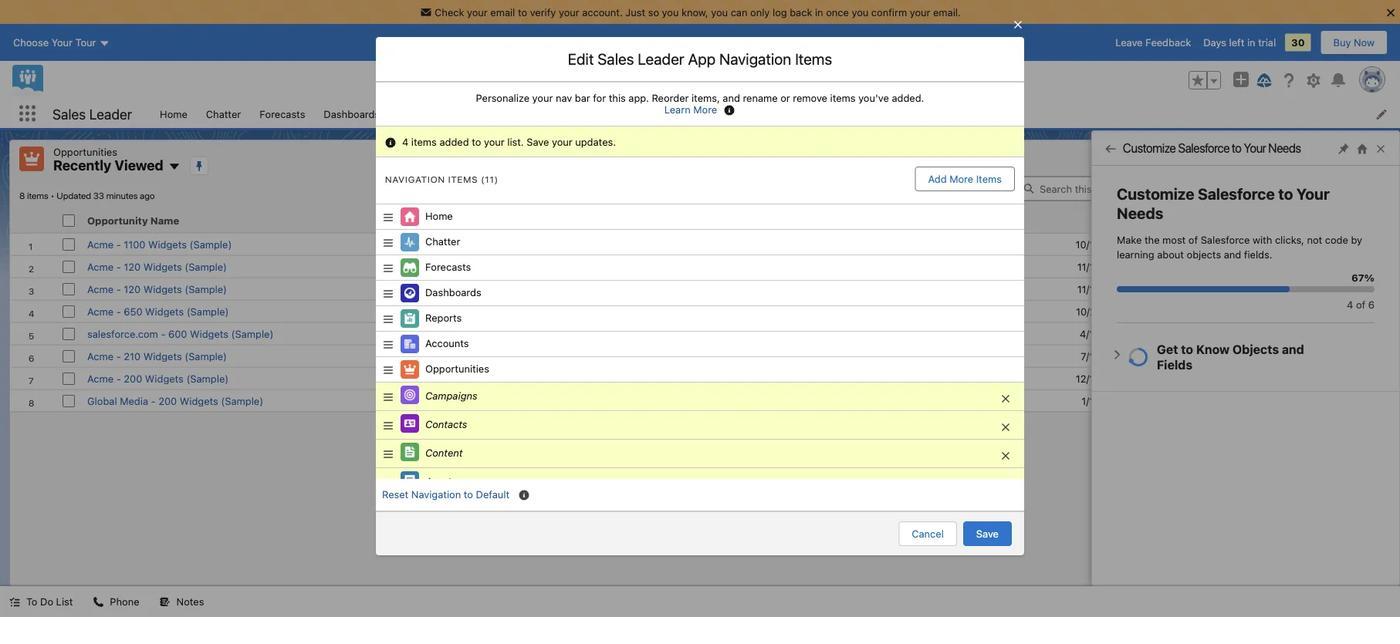 Task type: locate. For each thing, give the bounding box(es) containing it.
acme (sample)
[[439, 239, 510, 250], [439, 261, 510, 273], [439, 283, 510, 295], [439, 306, 510, 317], [439, 350, 510, 362], [439, 373, 510, 384]]

closed won for 4/16/2023
[[718, 328, 774, 340]]

account.
[[582, 6, 623, 18]]

you right so
[[662, 6, 679, 18]]

dashboards inside list item
[[324, 108, 380, 120]]

2 horizontal spatial items
[[830, 92, 856, 103]]

more
[[693, 103, 717, 115], [950, 173, 974, 185]]

items
[[795, 50, 832, 68], [976, 173, 1002, 185], [448, 174, 478, 185]]

text default image for notes
[[160, 597, 170, 608]]

0 vertical spatial chatter
[[206, 108, 241, 120]]

navigation up rename
[[720, 50, 792, 68]]

1 horizontal spatial save
[[977, 528, 999, 540]]

67% status
[[1117, 262, 1375, 310]]

acme - 120 widgets (sample) link down acme - 1100 widgets (sample)
[[87, 261, 227, 273]]

opportunities down sales leader
[[53, 146, 117, 157]]

0 vertical spatial acme - 120 widgets (sample) link
[[87, 261, 227, 273]]

navigation down the 4
[[385, 174, 446, 185]]

items inside recently viewed|opportunities|list view 'element'
[[27, 190, 49, 201]]

1 qualification from the top
[[718, 373, 777, 384]]

2 120 from the top
[[124, 283, 141, 295]]

0 horizontal spatial forecasts
[[260, 108, 305, 120]]

2 horizontal spatial items
[[976, 173, 1002, 185]]

media
[[120, 395, 148, 407], [471, 395, 500, 407]]

0 horizontal spatial in
[[815, 6, 823, 18]]

acme - 200 widgets (sample)
[[87, 373, 229, 384]]

0 vertical spatial dashboards
[[324, 108, 380, 120]]

1 vertical spatial 200
[[158, 395, 177, 407]]

0 vertical spatial qualification
[[718, 373, 777, 384]]

dashboards link
[[315, 100, 389, 128]]

acme - 120 widgets (sample) link
[[87, 261, 227, 273], [87, 283, 227, 295]]

4 items added to your list. save your updates.
[[402, 136, 616, 147]]

1 cb from the top
[[1174, 239, 1188, 250]]

0 vertical spatial home
[[160, 108, 187, 120]]

0 vertical spatial closed won
[[718, 306, 774, 317]]

1 vertical spatial 11/15/2023
[[1077, 283, 1128, 295]]

your up select list display icon at top right
[[1244, 141, 1267, 156]]

items left •
[[27, 190, 49, 201]]

cb for 10/15/2023
[[1174, 239, 1188, 250]]

items for 4 items added to your list. save your updates.
[[411, 136, 437, 147]]

11/15/2023 down 10/15/2023 at the right top of page
[[1077, 261, 1128, 273]]

items right add
[[976, 173, 1002, 185]]

11/15/2023 for 4th acme (sample) link from the bottom
[[1077, 283, 1128, 295]]

1 horizontal spatial text default image
[[160, 597, 170, 608]]

content
[[425, 447, 463, 459]]

1 vertical spatial cb
[[1174, 283, 1188, 295]]

4 acme (sample) from the top
[[439, 306, 510, 317]]

needs
[[1269, 141, 1301, 156], [1117, 204, 1164, 222]]

items left you've on the right of page
[[830, 92, 856, 103]]

1 vertical spatial needs
[[1117, 204, 1164, 222]]

cb left the of
[[1174, 239, 1188, 250]]

0 vertical spatial 120
[[124, 261, 141, 273]]

none search field inside recently viewed|opportunities|list view 'element'
[[1014, 176, 1200, 201]]

- down opportunity
[[116, 261, 121, 273]]

0 horizontal spatial items
[[27, 190, 49, 201]]

cb for 11/15/2023
[[1174, 283, 1188, 295]]

0 horizontal spatial needs
[[1117, 204, 1164, 222]]

0 horizontal spatial media
[[120, 395, 148, 407]]

2 11/15/2023 from the top
[[1077, 283, 1128, 295]]

updates.
[[575, 136, 616, 147]]

closed won for 10/21/2022
[[718, 306, 774, 317]]

add more items button
[[915, 167, 1015, 191]]

1 vertical spatial opportunities
[[425, 363, 489, 375]]

2 qualification from the top
[[718, 395, 777, 407]]

acme - 120 widgets (sample) down acme - 1100 widgets (sample)
[[87, 261, 227, 273]]

acme - 650 widgets (sample)
[[87, 306, 229, 317]]

by
[[1351, 234, 1363, 245]]

text default image inside phone button
[[93, 597, 104, 608]]

salesforce.com up 210
[[87, 328, 158, 340]]

0 horizontal spatial more
[[693, 103, 717, 115]]

stage element
[[712, 208, 943, 234]]

1 acme - 120 widgets (sample) link from the top
[[87, 261, 227, 273]]

global media (sample)
[[439, 395, 545, 407]]

sales right edit
[[598, 50, 634, 68]]

reset navigation to default link
[[382, 489, 510, 500]]

1 vertical spatial home
[[425, 210, 453, 222]]

67%
[[1352, 272, 1375, 283]]

text default image left notes
[[160, 597, 170, 608]]

list box containing home
[[376, 204, 1024, 497]]

1 horizontal spatial you
[[711, 6, 728, 18]]

needs inside customize salesforce to your needs
[[1117, 204, 1164, 222]]

0 horizontal spatial salesforce.com
[[87, 328, 158, 340]]

save right list.
[[527, 136, 549, 147]]

2 closed won from the top
[[718, 328, 774, 340]]

items left the (11)
[[448, 174, 478, 185]]

cb down about
[[1174, 283, 1188, 295]]

global up contacts
[[439, 395, 468, 407]]

1 vertical spatial acme - 120 widgets (sample)
[[87, 283, 227, 295]]

your up not
[[1297, 185, 1330, 203]]

0 horizontal spatial leader
[[89, 106, 132, 122]]

1 vertical spatial items
[[411, 136, 437, 147]]

salesforce
[[1179, 141, 1230, 156], [1198, 185, 1275, 203], [1201, 234, 1250, 245]]

home down navigation items (11)
[[425, 210, 453, 222]]

save button
[[963, 522, 1012, 547]]

widgets down acme - 1100 widgets (sample)
[[143, 261, 182, 273]]

salesforce up opportunity owner alias "element"
[[1198, 185, 1275, 203]]

0 horizontal spatial home
[[160, 108, 187, 120]]

salesforce.com - 600 widgets (sample)
[[87, 328, 274, 340]]

200 down acme - 200 widgets (sample) at the bottom left
[[158, 395, 177, 407]]

in right back
[[815, 6, 823, 18]]

to right email
[[518, 6, 527, 18]]

1 horizontal spatial opportunities
[[425, 363, 489, 375]]

1 horizontal spatial salesforce.com
[[439, 328, 509, 340]]

dashboards list item
[[315, 100, 409, 128]]

navigation
[[720, 50, 792, 68], [385, 174, 446, 185], [411, 489, 461, 500]]

you left can
[[711, 6, 728, 18]]

new button
[[1334, 147, 1380, 171]]

reports
[[425, 312, 462, 324]]

leader up search... button
[[638, 50, 685, 68]]

home left chatter "link"
[[160, 108, 187, 120]]

items inside "button"
[[976, 173, 1002, 185]]

1 120 from the top
[[124, 261, 141, 273]]

dashboards up reports
[[425, 287, 482, 298]]

dashboards inside list box
[[425, 287, 482, 298]]

text default image for phone
[[93, 597, 104, 608]]

cancel button
[[899, 522, 957, 547]]

1 horizontal spatial items
[[795, 50, 832, 68]]

opportunities inside 'element'
[[53, 146, 117, 157]]

0 horizontal spatial global
[[87, 395, 117, 407]]

1 horizontal spatial dashboards
[[425, 287, 482, 298]]

you
[[662, 6, 679, 18], [711, 6, 728, 18], [852, 6, 869, 18]]

1 vertical spatial forecasts
[[425, 261, 471, 273]]

list
[[151, 100, 1400, 128]]

salesforce up list view controls icon
[[1179, 141, 1230, 156]]

opportunity owner alias element
[[1168, 208, 1350, 234]]

text default image left 'phone'
[[93, 597, 104, 608]]

8 items • updated 33 minutes ago
[[19, 190, 155, 201]]

salesforce.com
[[87, 328, 158, 340], [439, 328, 509, 340]]

your inside customize salesforce to your needs
[[1297, 185, 1330, 203]]

global for global media (sample)
[[439, 395, 468, 407]]

0 vertical spatial sales
[[598, 50, 634, 68]]

11/15/2023 for 2nd acme (sample) link from the top of the recently viewed grid
[[1077, 261, 1128, 273]]

- left 210
[[116, 350, 121, 362]]

2 vertical spatial won
[[753, 350, 774, 362]]

recently viewed grid
[[10, 208, 1390, 413]]

0 horizontal spatial text default image
[[93, 597, 104, 608]]

0 vertical spatial items
[[830, 92, 856, 103]]

more inside "button"
[[950, 173, 974, 185]]

- up acme - 650 widgets (sample) link
[[116, 283, 121, 295]]

1 closed won from the top
[[718, 306, 774, 317]]

forecasts down account
[[425, 261, 471, 273]]

customize salesforce to your needs up list view controls icon
[[1123, 141, 1301, 156]]

2 vertical spatial closed
[[718, 350, 750, 362]]

dashboards
[[324, 108, 380, 120], [425, 287, 482, 298]]

0 horizontal spatial chatter
[[206, 108, 241, 120]]

name inside button
[[482, 215, 511, 226]]

0 vertical spatial closed
[[718, 306, 750, 317]]

leader up "recently viewed"
[[89, 106, 132, 122]]

1 horizontal spatial in
[[1248, 37, 1256, 48]]

needs up select list display icon at top right
[[1269, 141, 1301, 156]]

- left 600
[[161, 328, 166, 340]]

edit sales leader app navigation items
[[568, 50, 832, 68]]

2 text default image from the left
[[160, 597, 170, 608]]

0 vertical spatial more
[[693, 103, 717, 115]]

to right select list display icon at top right
[[1279, 185, 1293, 203]]

save right cancel button
[[977, 528, 999, 540]]

opportunity name button
[[81, 208, 415, 233]]

add more items
[[928, 173, 1002, 185]]

30
[[1292, 37, 1305, 48]]

items up the remove
[[795, 50, 832, 68]]

forecasts right chatter "link"
[[260, 108, 305, 120]]

name right account
[[482, 215, 511, 226]]

chatter right home link
[[206, 108, 241, 120]]

acme for 4th acme (sample) link from the bottom
[[439, 283, 465, 295]]

1 vertical spatial 120
[[124, 283, 141, 295]]

0 horizontal spatial and
[[723, 92, 740, 103]]

acme - 120 widgets (sample) up acme - 650 widgets (sample)
[[87, 283, 227, 295]]

add
[[928, 173, 947, 185]]

1 vertical spatial chatter
[[425, 236, 460, 247]]

acme for 1st acme (sample) link
[[439, 239, 465, 250]]

account name element
[[432, 208, 721, 234]]

added.
[[892, 92, 924, 103]]

you right once
[[852, 6, 869, 18]]

120 down 1100
[[124, 261, 141, 273]]

- for 2nd acme (sample) link from the top of the recently viewed grid's acme - 120 widgets (sample) link
[[116, 261, 121, 273]]

1 vertical spatial qualification
[[718, 395, 777, 407]]

salesforce.com for salesforce.com - 600 widgets (sample)
[[87, 328, 158, 340]]

needs up make
[[1117, 204, 1164, 222]]

0 vertical spatial customize
[[1123, 141, 1176, 156]]

-
[[116, 239, 121, 250], [116, 261, 121, 273], [116, 283, 121, 295], [116, 306, 121, 317], [161, 328, 166, 340], [116, 350, 121, 362], [116, 373, 121, 384], [151, 395, 156, 407]]

0 vertical spatial cb
[[1174, 239, 1188, 250]]

and right items,
[[723, 92, 740, 103]]

2 global from the left
[[439, 395, 468, 407]]

1 horizontal spatial global
[[439, 395, 468, 407]]

1 global from the left
[[87, 395, 117, 407]]

1 closed from the top
[[718, 306, 750, 317]]

2 media from the left
[[471, 395, 500, 407]]

to do list button
[[0, 587, 82, 618]]

1 salesforce.com from the left
[[87, 328, 158, 340]]

chatter inside list box
[[425, 236, 460, 247]]

acme for fourth acme (sample) link from the top
[[439, 306, 465, 317]]

2 cb from the top
[[1174, 283, 1188, 295]]

in right left
[[1248, 37, 1256, 48]]

1 horizontal spatial leader
[[638, 50, 685, 68]]

customize salesforce to your needs up make the most of salesforce with clicks, not code by learning about objects and fields.
[[1117, 185, 1330, 222]]

120
[[124, 261, 141, 273], [124, 283, 141, 295]]

make the most of salesforce with clicks, not code by learning about objects and fields.
[[1117, 234, 1363, 261]]

2 vertical spatial cb
[[1174, 350, 1188, 362]]

10/21/2022
[[1076, 306, 1128, 317]]

1 horizontal spatial needs
[[1269, 141, 1301, 156]]

chatter down account
[[425, 236, 460, 247]]

global down acme - 200 widgets (sample) link
[[87, 395, 117, 407]]

name for account name
[[482, 215, 511, 226]]

bar
[[575, 92, 590, 103]]

1 vertical spatial won
[[753, 328, 774, 340]]

list box
[[376, 204, 1024, 497]]

1 horizontal spatial your
[[1297, 185, 1330, 203]]

app
[[688, 50, 716, 68]]

2 name from the left
[[482, 215, 511, 226]]

items
[[830, 92, 856, 103], [411, 136, 437, 147], [27, 190, 49, 201]]

0 horizontal spatial 200
[[124, 373, 142, 384]]

cb down progress bar image
[[1174, 350, 1188, 362]]

6 acme (sample) link from the top
[[439, 373, 510, 384]]

more right learn
[[693, 103, 717, 115]]

0 vertical spatial opportunities
[[53, 146, 117, 157]]

and left fields.
[[1224, 249, 1242, 261]]

search...
[[552, 75, 593, 86]]

qualification for global media (sample)
[[718, 395, 777, 407]]

items for 8 items • updated 33 minutes ago
[[27, 190, 49, 201]]

name inside button
[[150, 215, 179, 226]]

1 horizontal spatial name
[[482, 215, 511, 226]]

leader
[[638, 50, 685, 68], [89, 106, 132, 122]]

1 you from the left
[[662, 6, 679, 18]]

- down 'acme - 210 widgets (sample)' 'link'
[[116, 373, 121, 384]]

media for -
[[120, 395, 148, 407]]

Search Recently Viewed list view. search field
[[1014, 176, 1200, 201]]

widgets right 600
[[190, 328, 229, 340]]

2 salesforce.com from the left
[[439, 328, 509, 340]]

text default image inside notes button
[[160, 597, 170, 608]]

0 horizontal spatial you
[[662, 6, 679, 18]]

120 for 4th acme (sample) link from the bottom
[[124, 283, 141, 295]]

global media (sample) link
[[439, 395, 545, 407]]

acme for acme - 650 widgets (sample) link
[[87, 306, 114, 317]]

days
[[1204, 37, 1227, 48]]

salesforce up objects
[[1201, 234, 1250, 245]]

11/15/2023 up 10/21/2022
[[1077, 283, 1128, 295]]

4 acme (sample) link from the top
[[439, 306, 510, 317]]

opportunity name
[[87, 215, 179, 226]]

to right added
[[472, 136, 481, 147]]

210
[[124, 350, 141, 362]]

days left in trial
[[1204, 37, 1276, 48]]

close date element
[[934, 208, 1177, 234]]

sales up recently
[[52, 106, 86, 122]]

with
[[1253, 234, 1273, 245]]

4/16/2023
[[1080, 328, 1128, 340]]

acme - 120 widgets (sample) link for 4th acme (sample) link from the bottom
[[87, 283, 227, 295]]

1 vertical spatial and
[[1224, 249, 1242, 261]]

0 horizontal spatial your
[[1244, 141, 1267, 156]]

1 11/15/2023 from the top
[[1077, 261, 1128, 273]]

120 up 650
[[124, 283, 141, 295]]

progress bar image
[[1117, 286, 1290, 293]]

2 horizontal spatial you
[[852, 6, 869, 18]]

list view controls image
[[1203, 176, 1237, 201]]

2 vertical spatial items
[[27, 190, 49, 201]]

1 horizontal spatial chatter
[[425, 236, 460, 247]]

and
[[723, 92, 740, 103], [1224, 249, 1242, 261]]

progress bar
[[1129, 348, 1148, 367]]

0 horizontal spatial opportunities
[[53, 146, 117, 157]]

navigation down assets in the bottom of the page
[[411, 489, 461, 500]]

0 vertical spatial won
[[753, 306, 774, 317]]

acme - 210 widgets (sample) link
[[87, 350, 227, 362]]

- for acme - 650 widgets (sample) link
[[116, 306, 121, 317]]

group
[[1189, 71, 1221, 90]]

customize up "search recently viewed list view." search field
[[1123, 141, 1176, 156]]

global
[[87, 395, 117, 407], [439, 395, 468, 407]]

cb
[[1174, 239, 1188, 250], [1174, 283, 1188, 295], [1174, 350, 1188, 362]]

nav
[[556, 92, 572, 103]]

- for 'acme - 210 widgets (sample)' 'link'
[[116, 350, 121, 362]]

salesforce.com down reports
[[439, 328, 509, 340]]

1 vertical spatial sales
[[52, 106, 86, 122]]

save inside button
[[977, 528, 999, 540]]

2 won from the top
[[753, 328, 774, 340]]

1 vertical spatial leader
[[89, 106, 132, 122]]

learn
[[665, 103, 691, 115]]

recently viewed|opportunities|list view element
[[9, 140, 1391, 587]]

assets option
[[376, 469, 1024, 497]]

2 acme - 120 widgets (sample) link from the top
[[87, 283, 227, 295]]

closed for 4/16/2023
[[718, 328, 750, 340]]

0 vertical spatial in
[[815, 6, 823, 18]]

1 won from the top
[[753, 306, 774, 317]]

1 vertical spatial closed won
[[718, 328, 774, 340]]

won for 4/16/2023
[[753, 328, 774, 340]]

global for global media - 200 widgets (sample)
[[87, 395, 117, 407]]

trial
[[1259, 37, 1276, 48]]

most
[[1163, 234, 1186, 245]]

forecasts
[[260, 108, 305, 120], [425, 261, 471, 273]]

opportunities down accounts
[[425, 363, 489, 375]]

2 vertical spatial closed won
[[718, 350, 774, 362]]

items right the 4
[[411, 136, 437, 147]]

closed for 10/21/2022
[[718, 306, 750, 317]]

1 horizontal spatial forecasts
[[425, 261, 471, 273]]

0 horizontal spatial name
[[150, 215, 179, 226]]

more for learn
[[693, 103, 717, 115]]

customize salesforce to your needs
[[1123, 141, 1301, 156], [1117, 185, 1330, 222]]

acme - 1100 widgets (sample)
[[87, 239, 232, 250]]

your
[[1244, 141, 1267, 156], [1297, 185, 1330, 203]]

account name button
[[432, 208, 695, 233]]

customize up the
[[1117, 185, 1195, 203]]

200 down 210
[[124, 373, 142, 384]]

left
[[1229, 37, 1245, 48]]

text default image
[[93, 597, 104, 608], [160, 597, 170, 608]]

2 vertical spatial salesforce
[[1201, 234, 1250, 245]]

for
[[593, 92, 606, 103]]

1 text default image from the left
[[93, 597, 104, 608]]

acme - 120 widgets (sample) link up acme - 650 widgets (sample)
[[87, 283, 227, 295]]

1 vertical spatial your
[[1297, 185, 1330, 203]]

and inside make the most of salesforce with clicks, not code by learning about objects and fields.
[[1224, 249, 1242, 261]]

0 horizontal spatial dashboards
[[324, 108, 380, 120]]

dashboards right forecasts link
[[324, 108, 380, 120]]

None search field
[[1014, 176, 1200, 201]]

0 vertical spatial your
[[1244, 141, 1267, 156]]

widgets right 1100
[[148, 239, 187, 250]]

cell
[[56, 208, 81, 234], [712, 234, 934, 255], [712, 255, 934, 278], [712, 278, 934, 300], [1168, 300, 1350, 322], [1168, 322, 1350, 345], [1350, 322, 1390, 345], [1350, 345, 1390, 367], [1168, 367, 1350, 389], [1350, 367, 1390, 389], [1168, 389, 1350, 412], [1350, 389, 1390, 412]]

- for acme - 120 widgets (sample) link for 4th acme (sample) link from the bottom
[[116, 283, 121, 295]]

1 vertical spatial navigation
[[385, 174, 446, 185]]

learn more
[[665, 103, 717, 115]]

2 closed from the top
[[718, 328, 750, 340]]

1 vertical spatial dashboards
[[425, 287, 482, 298]]

•
[[51, 190, 55, 201]]

home link
[[151, 100, 197, 128]]

more right add
[[950, 173, 974, 185]]

1 vertical spatial more
[[950, 173, 974, 185]]

name up acme - 1100 widgets (sample)
[[150, 215, 179, 226]]

0 vertical spatial acme - 120 widgets (sample)
[[87, 261, 227, 273]]

1 vertical spatial acme - 120 widgets (sample) link
[[87, 283, 227, 295]]

5 acme (sample) link from the top
[[439, 350, 510, 362]]

chatter inside "link"
[[206, 108, 241, 120]]

rename
[[743, 92, 778, 103]]

personalize
[[476, 92, 530, 103]]

1 vertical spatial customize salesforce to your needs
[[1117, 185, 1330, 222]]

- left 1100
[[116, 239, 121, 250]]

1 name from the left
[[150, 215, 179, 226]]

- left 650
[[116, 306, 121, 317]]

acme for 5th acme (sample) link from the top
[[439, 350, 465, 362]]

5 acme (sample) from the top
[[439, 350, 510, 362]]

1 vertical spatial closed
[[718, 328, 750, 340]]

1 media from the left
[[120, 395, 148, 407]]

this
[[609, 92, 626, 103]]

1 horizontal spatial media
[[471, 395, 500, 407]]

1 vertical spatial salesforce
[[1198, 185, 1275, 203]]

650
[[124, 306, 142, 317]]

0 vertical spatial 11/15/2023
[[1077, 261, 1128, 273]]



Task type: vqa. For each thing, say whether or not it's contained in the screenshot.
'CB' for 11/15/2023
yes



Task type: describe. For each thing, give the bounding box(es) containing it.
0 vertical spatial leader
[[638, 50, 685, 68]]

4
[[402, 136, 409, 147]]

once
[[826, 6, 849, 18]]

log
[[773, 6, 787, 18]]

more for add
[[950, 173, 974, 185]]

progress bar progress bar
[[1117, 286, 1375, 293]]

- for acme - 1100 widgets (sample) link
[[116, 239, 121, 250]]

1 horizontal spatial sales
[[598, 50, 634, 68]]

your right "verify"
[[559, 6, 580, 18]]

3 cb from the top
[[1174, 350, 1188, 362]]

0 vertical spatial salesforce
[[1179, 141, 1230, 156]]

list.
[[507, 136, 524, 147]]

120 for 2nd acme (sample) link from the top of the recently viewed grid
[[124, 261, 141, 273]]

confirm
[[871, 6, 907, 18]]

acme for acme - 200 widgets (sample) link
[[87, 373, 114, 384]]

widgets down acme - 200 widgets (sample) link
[[180, 395, 218, 407]]

about
[[1157, 249, 1184, 261]]

reorder
[[652, 92, 689, 103]]

to left default
[[464, 489, 473, 500]]

opportunities inside list box
[[425, 363, 489, 375]]

new
[[1346, 153, 1367, 165]]

item number element
[[10, 208, 56, 234]]

default
[[476, 489, 510, 500]]

2 acme - 120 widgets (sample) from the top
[[87, 283, 227, 295]]

widgets up acme - 200 widgets (sample) link
[[143, 350, 182, 362]]

salesforce.com (sample) link
[[439, 328, 554, 340]]

clicks,
[[1275, 234, 1305, 245]]

1 acme - 120 widgets (sample) from the top
[[87, 261, 227, 273]]

opportunity name element
[[81, 208, 442, 234]]

buy now button
[[1321, 30, 1388, 55]]

0 horizontal spatial save
[[527, 136, 549, 147]]

fields.
[[1244, 249, 1273, 261]]

your left updates.
[[552, 136, 573, 147]]

12/10/2023
[[1076, 373, 1128, 384]]

your left nav
[[532, 92, 553, 103]]

acme - 650 widgets (sample) link
[[87, 306, 229, 317]]

do
[[40, 596, 53, 608]]

personalize your nav bar for this app. reorder items, and rename or remove items you've added.
[[476, 92, 924, 103]]

0 vertical spatial navigation
[[720, 50, 792, 68]]

list containing home
[[151, 100, 1400, 128]]

app.
[[629, 92, 649, 103]]

- down acme - 200 widgets (sample) at the bottom left
[[151, 395, 156, 407]]

your left email.
[[910, 6, 931, 18]]

check your email to verify your account. just so you know, you can only log back in once you confirm your email.
[[435, 6, 961, 18]]

minutes
[[106, 190, 138, 201]]

contacts option
[[376, 411, 1024, 440]]

- for acme - 200 widgets (sample) link
[[116, 373, 121, 384]]

the
[[1145, 234, 1160, 245]]

reset
[[382, 489, 409, 500]]

3 closed from the top
[[718, 350, 750, 362]]

leave feedback
[[1116, 37, 1191, 48]]

can
[[731, 6, 748, 18]]

0 horizontal spatial items
[[448, 174, 478, 185]]

of
[[1189, 234, 1198, 245]]

items,
[[692, 92, 720, 103]]

3 acme (sample) link from the top
[[439, 283, 510, 295]]

verify
[[530, 6, 556, 18]]

navigation items (11)
[[385, 174, 499, 185]]

2 acme (sample) link from the top
[[439, 261, 510, 273]]

make
[[1117, 234, 1142, 245]]

assets
[[425, 476, 456, 487]]

campaigns option
[[376, 383, 1024, 411]]

now
[[1354, 37, 1375, 48]]

acme - 1100 widgets (sample) link
[[87, 239, 232, 250]]

0 vertical spatial needs
[[1269, 141, 1301, 156]]

1/14/2024
[[1082, 395, 1128, 407]]

buy now
[[1334, 37, 1375, 48]]

account
[[439, 215, 480, 226]]

viewed
[[115, 157, 164, 174]]

2 acme (sample) from the top
[[439, 261, 510, 273]]

acme - 200 widgets (sample) link
[[87, 373, 229, 384]]

3 you from the left
[[852, 6, 869, 18]]

learning
[[1117, 249, 1155, 261]]

recently viewed status
[[19, 190, 57, 201]]

3 won from the top
[[753, 350, 774, 362]]

just
[[626, 6, 645, 18]]

opportunity
[[87, 215, 148, 226]]

item number image
[[10, 208, 56, 233]]

600
[[168, 328, 187, 340]]

ago
[[140, 190, 155, 201]]

33
[[93, 190, 104, 201]]

forecasts link
[[250, 100, 315, 128]]

- for salesforce.com - 600 widgets (sample) link
[[161, 328, 166, 340]]

2 vertical spatial navigation
[[411, 489, 461, 500]]

notes
[[176, 596, 204, 608]]

feedback
[[1146, 37, 1191, 48]]

list
[[56, 596, 73, 608]]

reset navigation to default
[[382, 489, 510, 500]]

7/18/2023
[[1081, 350, 1128, 362]]

your left list.
[[484, 136, 505, 147]]

cancel
[[912, 528, 944, 540]]

back
[[790, 6, 812, 18]]

to up list view controls icon
[[1232, 141, 1242, 156]]

phone
[[110, 596, 139, 608]]

your left email
[[467, 6, 488, 18]]

phone button
[[84, 587, 149, 618]]

3 acme (sample) from the top
[[439, 283, 510, 295]]

home inside list box
[[425, 210, 453, 222]]

qualification for acme (sample)
[[718, 373, 777, 384]]

salesforce inside make the most of salesforce with clicks, not code by learning about objects and fields.
[[1201, 234, 1250, 245]]

salesforce.com (sample)
[[439, 328, 554, 340]]

code
[[1325, 234, 1349, 245]]

1 acme (sample) link from the top
[[439, 239, 510, 250]]

0 vertical spatial and
[[723, 92, 740, 103]]

know,
[[682, 6, 708, 18]]

0 vertical spatial 200
[[124, 373, 142, 384]]

objects
[[1187, 249, 1221, 261]]

salesforce.com for salesforce.com (sample)
[[439, 328, 509, 340]]

email
[[490, 6, 515, 18]]

1 vertical spatial in
[[1248, 37, 1256, 48]]

contacts
[[425, 419, 467, 430]]

remove
[[793, 92, 828, 103]]

(11)
[[481, 174, 499, 185]]

accounts
[[425, 338, 469, 349]]

select list display image
[[1240, 176, 1274, 201]]

1 horizontal spatial 200
[[158, 395, 177, 407]]

widgets down 'acme - 210 widgets (sample)' 'link'
[[145, 373, 184, 384]]

media for (sample)
[[471, 395, 500, 407]]

updated
[[57, 190, 91, 201]]

3 closed won from the top
[[718, 350, 774, 362]]

acme for sixth acme (sample) link
[[439, 373, 465, 384]]

edit
[[568, 50, 594, 68]]

content option
[[376, 440, 1024, 469]]

text default image
[[9, 597, 20, 608]]

0 vertical spatial customize salesforce to your needs
[[1123, 141, 1301, 156]]

you've
[[859, 92, 889, 103]]

acme for 2nd acme (sample) link from the top of the recently viewed grid
[[439, 261, 465, 273]]

account name
[[439, 215, 511, 226]]

acme for acme - 1100 widgets (sample) link
[[87, 239, 114, 250]]

1 vertical spatial customize
[[1117, 185, 1195, 203]]

global media - 200 widgets (sample) link
[[87, 395, 263, 407]]

1 acme (sample) from the top
[[439, 239, 510, 250]]

acme - 120 widgets (sample) link for 2nd acme (sample) link from the top of the recently viewed grid
[[87, 261, 227, 273]]

6 acme (sample) from the top
[[439, 373, 510, 384]]

notes button
[[150, 587, 213, 618]]

won for 10/21/2022
[[753, 306, 774, 317]]

2 you from the left
[[711, 6, 728, 18]]

chatter link
[[197, 100, 250, 128]]

1100
[[124, 239, 145, 250]]

widgets up acme - 650 widgets (sample) link
[[143, 283, 182, 295]]

acme for 'acme - 210 widgets (sample)' 'link'
[[87, 350, 114, 362]]

name for opportunity name
[[150, 215, 179, 226]]

buy
[[1334, 37, 1351, 48]]

campaigns
[[425, 390, 478, 402]]

widgets up 600
[[145, 306, 184, 317]]

sales leader
[[52, 106, 132, 122]]

only
[[750, 6, 770, 18]]

or
[[781, 92, 790, 103]]



